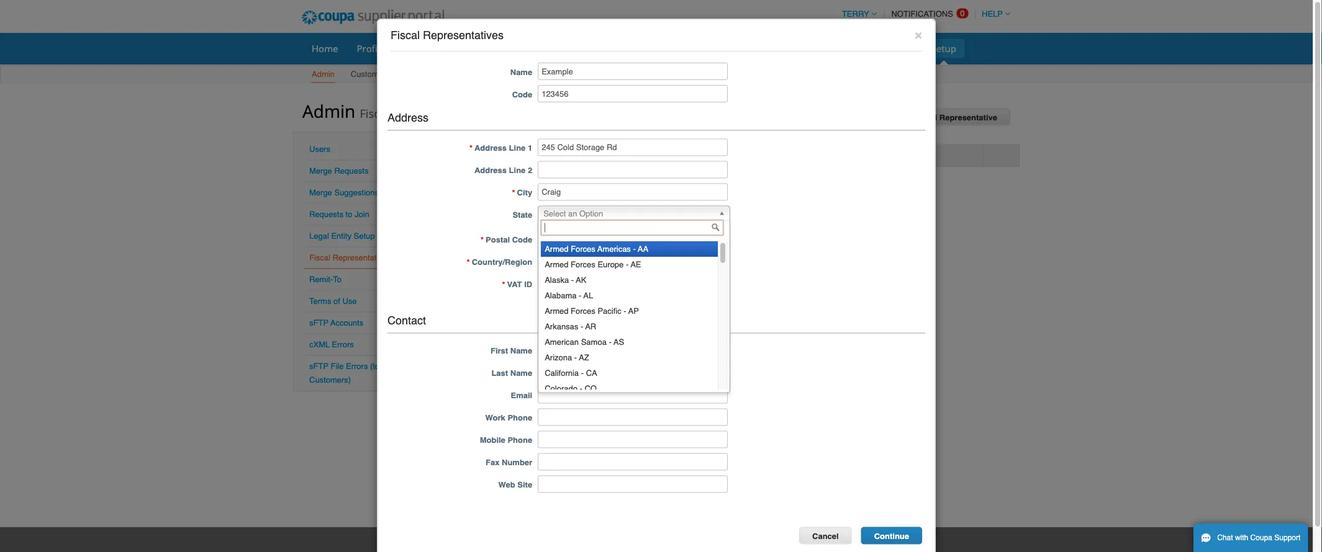 Task type: locate. For each thing, give the bounding box(es) containing it.
representative
[[940, 113, 998, 122]]

- left 'al'
[[579, 291, 582, 300]]

fiscal representatives down legal entity setup
[[309, 253, 391, 263]]

sftp inside sftp file errors (to customers)
[[309, 362, 329, 371]]

2 vertical spatial name
[[510, 369, 532, 378]]

1 line from the top
[[509, 144, 526, 153]]

1 horizontal spatial id
[[678, 151, 686, 160]]

1 phone from the top
[[508, 414, 532, 423]]

first
[[491, 347, 508, 356]]

1 vertical spatial code
[[512, 235, 532, 245]]

* postal code
[[481, 235, 532, 245]]

requests
[[334, 166, 369, 176], [309, 210, 343, 219]]

ar
[[585, 322, 596, 331]]

setup right customer
[[388, 70, 409, 79]]

name down sheets
[[510, 67, 532, 77]]

* vat id
[[502, 280, 532, 290]]

country/region down postal
[[472, 258, 532, 267]]

cxml
[[309, 340, 330, 350]]

remit-
[[309, 275, 333, 284]]

sftp
[[309, 319, 329, 328], [309, 362, 329, 371]]

address down customer setup link
[[388, 111, 429, 124]]

- left ap
[[624, 307, 627, 316]]

0 vertical spatial code
[[512, 90, 532, 99]]

2 phone from the top
[[508, 436, 532, 445]]

merge down users link
[[309, 166, 332, 176]]

0 vertical spatial armed
[[545, 244, 569, 254]]

asn
[[558, 42, 576, 55]]

invoices
[[595, 42, 630, 55]]

3 armed from the top
[[545, 307, 569, 316]]

1 vertical spatial sftp
[[309, 362, 329, 371]]

suggestions
[[334, 188, 379, 198]]

1 sftp from the top
[[309, 319, 329, 328]]

setup right × button
[[932, 42, 957, 55]]

samoa
[[581, 338, 607, 347]]

1 vertical spatial setup
[[388, 70, 409, 79]]

1 vertical spatial country/region
[[472, 258, 532, 267]]

coupa
[[1251, 534, 1273, 543]]

forces
[[571, 244, 596, 254], [571, 260, 596, 269], [571, 307, 596, 316]]

sftp file errors (to customers) link
[[309, 362, 380, 385]]

1 merge from the top
[[309, 166, 332, 176]]

merge
[[309, 166, 332, 176], [309, 188, 332, 198]]

1 forces from the top
[[571, 244, 596, 254]]

work phone
[[485, 414, 532, 423]]

chat
[[1218, 534, 1233, 543]]

1 vertical spatial forces
[[571, 260, 596, 269]]

2
[[528, 166, 532, 175]]

europe
[[598, 260, 624, 269]]

merge requests link
[[309, 166, 369, 176]]

address
[[388, 111, 429, 124], [475, 144, 507, 153], [475, 166, 507, 175]]

1 horizontal spatial setup
[[388, 70, 409, 79]]

1 vertical spatial name
[[510, 347, 532, 356]]

1 code from the top
[[512, 90, 532, 99]]

0 vertical spatial merge
[[309, 166, 332, 176]]

merge for merge suggestions
[[309, 188, 332, 198]]

line left 2
[[509, 166, 526, 175]]

First Name text field
[[538, 342, 728, 359]]

invoices link
[[587, 39, 638, 58]]

add-
[[877, 42, 897, 55]]

name right "first"
[[510, 347, 532, 356]]

name right last
[[510, 369, 532, 378]]

id right vat
[[524, 280, 532, 290]]

fiscal representatives up orders
[[391, 29, 504, 42]]

catalogs link
[[641, 39, 694, 58]]

2 vertical spatial setup
[[354, 232, 375, 241]]

select
[[544, 209, 566, 219]]

0 horizontal spatial setup
[[354, 232, 375, 241]]

to
[[346, 210, 352, 219]]

requests up suggestions
[[334, 166, 369, 176]]

- left aa
[[633, 244, 636, 254]]

3 name from the top
[[510, 369, 532, 378]]

address down '* address line 1'
[[475, 166, 507, 175]]

add fiscal representative
[[897, 113, 998, 122]]

1 vertical spatial id
[[524, 280, 532, 290]]

merge for merge requests
[[309, 166, 332, 176]]

merge down merge requests link
[[309, 188, 332, 198]]

0 vertical spatial country/region
[[512, 151, 572, 160]]

orders link
[[396, 39, 442, 58]]

0 vertical spatial line
[[509, 144, 526, 153]]

fiscal representatives
[[391, 29, 504, 42], [309, 253, 391, 263]]

1 vertical spatial armed
[[545, 260, 569, 269]]

option
[[580, 209, 603, 219]]

admin down the home "link"
[[312, 70, 335, 79]]

Name text field
[[538, 63, 728, 80]]

setup
[[932, 42, 957, 55], [388, 70, 409, 79], [354, 232, 375, 241]]

2 merge from the top
[[309, 188, 332, 198]]

phone
[[508, 414, 532, 423], [508, 436, 532, 445]]

line left 1
[[509, 144, 526, 153]]

1 vertical spatial line
[[509, 166, 526, 175]]

admin down admin link
[[303, 99, 355, 123]]

legal
[[309, 232, 329, 241]]

fiscal representatives link
[[309, 253, 391, 263]]

ap
[[629, 307, 639, 316]]

sftp file errors (to customers)
[[309, 362, 380, 385]]

2 vertical spatial forces
[[571, 307, 596, 316]]

None text field
[[538, 231, 728, 248]]

service/time
[[453, 42, 508, 55]]

2 vertical spatial armed
[[545, 307, 569, 316]]

0 vertical spatial forces
[[571, 244, 596, 254]]

code down sheets
[[512, 90, 532, 99]]

admin for admin fiscal representatives
[[303, 99, 355, 123]]

users
[[309, 145, 330, 154]]

id
[[678, 151, 686, 160], [524, 280, 532, 290]]

* country/region
[[467, 258, 532, 267]]

0 vertical spatial sftp
[[309, 319, 329, 328]]

web site
[[498, 481, 532, 490]]

fiscal down customer setup link
[[360, 106, 389, 121]]

2 horizontal spatial setup
[[932, 42, 957, 55]]

errors left "(to"
[[346, 362, 368, 371]]

customers)
[[309, 376, 351, 385]]

profile
[[357, 42, 385, 55]]

2 vertical spatial address
[[475, 166, 507, 175]]

0 vertical spatial id
[[678, 151, 686, 160]]

errors down the accounts
[[332, 340, 354, 350]]

0 vertical spatial name
[[510, 67, 532, 77]]

None text field
[[538, 139, 728, 156], [538, 184, 728, 201], [541, 220, 724, 236], [538, 276, 613, 293], [538, 139, 728, 156], [538, 184, 728, 201], [541, 220, 724, 236], [538, 276, 613, 293]]

1 vertical spatial merge
[[309, 188, 332, 198]]

name for first name
[[510, 347, 532, 356]]

sourcing link
[[812, 39, 866, 58]]

1 vertical spatial errors
[[346, 362, 368, 371]]

home
[[312, 42, 338, 55]]

2 sftp from the top
[[309, 362, 329, 371]]

add
[[897, 113, 912, 122]]

representatives inside admin fiscal representatives
[[391, 106, 476, 121]]

fiscal right add
[[915, 113, 937, 122]]

colorado
[[545, 384, 578, 394]]

file
[[331, 362, 344, 371]]

customer
[[351, 70, 386, 79]]

forces up ak
[[571, 260, 596, 269]]

1 vertical spatial admin
[[303, 99, 355, 123]]

2 armed from the top
[[545, 260, 569, 269]]

remit-to link
[[309, 275, 342, 284]]

setup down the join
[[354, 232, 375, 241]]

phone down email
[[508, 414, 532, 423]]

sftp up cxml
[[309, 319, 329, 328]]

requests left the to
[[309, 210, 343, 219]]

armed
[[545, 244, 569, 254], [545, 260, 569, 269], [545, 307, 569, 316]]

0 vertical spatial phone
[[508, 414, 532, 423]]

id right the tax
[[678, 151, 686, 160]]

* city
[[512, 188, 532, 198]]

to
[[333, 275, 342, 284]]

sheets
[[511, 42, 540, 55]]

code right postal
[[512, 235, 532, 245]]

customer setup link
[[350, 67, 410, 83]]

forces down 'al'
[[571, 307, 596, 316]]

of
[[334, 297, 340, 306]]

alabama
[[545, 291, 577, 300]]

admin for admin
[[312, 70, 335, 79]]

*
[[470, 144, 473, 153], [512, 188, 515, 198], [481, 235, 484, 245], [467, 258, 470, 267], [502, 280, 505, 290]]

country/region up 2
[[512, 151, 572, 160]]

-
[[633, 244, 636, 254], [626, 260, 629, 269], [571, 276, 574, 285], [579, 291, 582, 300], [624, 307, 627, 316], [581, 322, 583, 331], [609, 338, 612, 347], [574, 353, 577, 363], [581, 369, 584, 378], [580, 384, 583, 394]]

0 vertical spatial admin
[[312, 70, 335, 79]]

with
[[1235, 534, 1249, 543]]

0 vertical spatial address
[[388, 111, 429, 124]]

* address line 1
[[470, 144, 532, 153]]

phone up number
[[508, 436, 532, 445]]

name
[[510, 67, 532, 77], [510, 347, 532, 356], [510, 369, 532, 378]]

address up address line 2
[[475, 144, 507, 153]]

Work Phone text field
[[538, 409, 728, 426]]

business performance link
[[696, 39, 810, 58]]

forces left americas
[[571, 244, 596, 254]]

representatives
[[423, 29, 504, 42], [391, 106, 476, 121], [333, 253, 391, 263]]

coupa supplier portal image
[[293, 2, 453, 33]]

Code text field
[[538, 85, 728, 102]]

sftp up customers) on the left of page
[[309, 362, 329, 371]]

an
[[568, 209, 577, 219]]

1 vertical spatial representatives
[[391, 106, 476, 121]]

setup link
[[923, 39, 965, 58]]

ca
[[586, 369, 597, 378]]

1 vertical spatial phone
[[508, 436, 532, 445]]

select an option link
[[538, 206, 731, 222]]

2 vertical spatial representatives
[[333, 253, 391, 263]]

2 name from the top
[[510, 347, 532, 356]]



Task type: describe. For each thing, give the bounding box(es) containing it.
name for last name
[[510, 369, 532, 378]]

email
[[511, 391, 532, 401]]

legal entity setup
[[309, 232, 375, 241]]

use
[[343, 297, 357, 306]]

users link
[[309, 145, 330, 154]]

- left as
[[609, 338, 612, 347]]

armed forces americas - aa armed forces europe - ae alaska - ak alabama - al armed forces pacific - ap arkansas - ar american samoa - as arizona - az california - ca colorado - co
[[545, 244, 649, 394]]

1 vertical spatial address
[[475, 144, 507, 153]]

* for * postal code
[[481, 235, 484, 245]]

×
[[915, 27, 922, 42]]

2 code from the top
[[512, 235, 532, 245]]

1
[[528, 144, 532, 153]]

first name
[[491, 347, 532, 356]]

admin link
[[311, 67, 335, 83]]

alaska
[[545, 276, 569, 285]]

Last Name text field
[[538, 364, 728, 382]]

add-ons link
[[869, 39, 921, 58]]

cxml errors link
[[309, 340, 354, 350]]

cancel button
[[799, 528, 852, 545]]

Mobile Phone text field
[[538, 431, 728, 449]]

continue button
[[861, 528, 922, 545]]

1 name from the top
[[510, 67, 532, 77]]

- left ak
[[571, 276, 574, 285]]

support
[[1275, 534, 1301, 543]]

mobile
[[480, 436, 506, 445]]

work
[[485, 414, 506, 423]]

0 vertical spatial fiscal representatives
[[391, 29, 504, 42]]

asn link
[[550, 39, 584, 58]]

sourcing
[[820, 42, 858, 55]]

legal entity setup link
[[309, 232, 375, 241]]

* for * city
[[512, 188, 515, 198]]

americas
[[598, 244, 631, 254]]

add-ons
[[877, 42, 913, 55]]

requests to join
[[309, 210, 369, 219]]

* for * country/region
[[467, 258, 470, 267]]

ae
[[631, 260, 641, 269]]

tax
[[663, 151, 676, 160]]

orders
[[404, 42, 434, 55]]

requests to join link
[[309, 210, 369, 219]]

california
[[545, 369, 579, 378]]

pacific
[[598, 307, 622, 316]]

phone for work phone
[[508, 414, 532, 423]]

* for * address line 1
[[470, 144, 473, 153]]

select an option
[[544, 209, 603, 219]]

Fax Number text field
[[538, 454, 728, 471]]

last
[[492, 369, 508, 378]]

tax id
[[663, 151, 686, 160]]

american
[[545, 338, 579, 347]]

- left ae
[[626, 260, 629, 269]]

city
[[517, 188, 532, 198]]

customer setup
[[351, 70, 409, 79]]

terms of use
[[309, 297, 357, 306]]

phone for mobile phone
[[508, 436, 532, 445]]

mobile phone
[[480, 436, 532, 445]]

sftp for sftp file errors (to customers)
[[309, 362, 329, 371]]

fiscal up orders
[[391, 29, 420, 42]]

performance
[[745, 42, 802, 55]]

home link
[[304, 39, 346, 58]]

2 forces from the top
[[571, 260, 596, 269]]

state
[[513, 211, 532, 220]]

× button
[[915, 27, 922, 42]]

- left the ar
[[581, 322, 583, 331]]

errors inside sftp file errors (to customers)
[[346, 362, 368, 371]]

arkansas
[[545, 322, 579, 331]]

address line 2
[[475, 166, 532, 175]]

* for * vat id
[[502, 280, 505, 290]]

admin fiscal representatives
[[303, 99, 476, 123]]

sftp accounts link
[[309, 319, 364, 328]]

join
[[355, 210, 369, 219]]

arizona
[[545, 353, 572, 363]]

address for address line 2
[[475, 166, 507, 175]]

vat
[[507, 280, 522, 290]]

az
[[579, 353, 589, 363]]

chat with coupa support
[[1218, 534, 1301, 543]]

Web Site text field
[[538, 476, 728, 493]]

service/time sheets link
[[444, 39, 548, 58]]

last name
[[492, 369, 532, 378]]

0 horizontal spatial id
[[524, 280, 532, 290]]

sftp for sftp accounts
[[309, 319, 329, 328]]

- left az
[[574, 353, 577, 363]]

merge requests
[[309, 166, 369, 176]]

Address Line 2 text field
[[538, 161, 728, 179]]

postal
[[486, 235, 510, 245]]

catalogs
[[649, 42, 686, 55]]

address for address
[[388, 111, 429, 124]]

1 vertical spatial fiscal representatives
[[309, 253, 391, 263]]

site
[[518, 481, 532, 490]]

chat with coupa support button
[[1194, 524, 1308, 553]]

0 vertical spatial requests
[[334, 166, 369, 176]]

terms
[[309, 297, 331, 306]]

accounts
[[331, 319, 364, 328]]

0 vertical spatial setup
[[932, 42, 957, 55]]

0 vertical spatial representatives
[[423, 29, 504, 42]]

1 vertical spatial requests
[[309, 210, 343, 219]]

al
[[584, 291, 593, 300]]

service/time sheets
[[453, 42, 540, 55]]

continue
[[874, 532, 909, 541]]

2 line from the top
[[509, 166, 526, 175]]

business
[[704, 42, 743, 55]]

3 forces from the top
[[571, 307, 596, 316]]

fax
[[486, 458, 500, 468]]

aa
[[638, 244, 649, 254]]

merge suggestions link
[[309, 188, 379, 198]]

contact
[[388, 314, 426, 327]]

fax number
[[486, 458, 532, 468]]

entity
[[331, 232, 352, 241]]

0 vertical spatial errors
[[332, 340, 354, 350]]

fiscal down legal
[[309, 253, 330, 263]]

Email text field
[[538, 387, 728, 404]]

fiscal inside admin fiscal representatives
[[360, 106, 389, 121]]

- left co
[[580, 384, 583, 394]]

1 armed from the top
[[545, 244, 569, 254]]

- left ca
[[581, 369, 584, 378]]

merge suggestions
[[309, 188, 379, 198]]

business performance
[[704, 42, 802, 55]]

number
[[502, 458, 532, 468]]



Task type: vqa. For each thing, say whether or not it's contained in the screenshot.
Additional Information image
no



